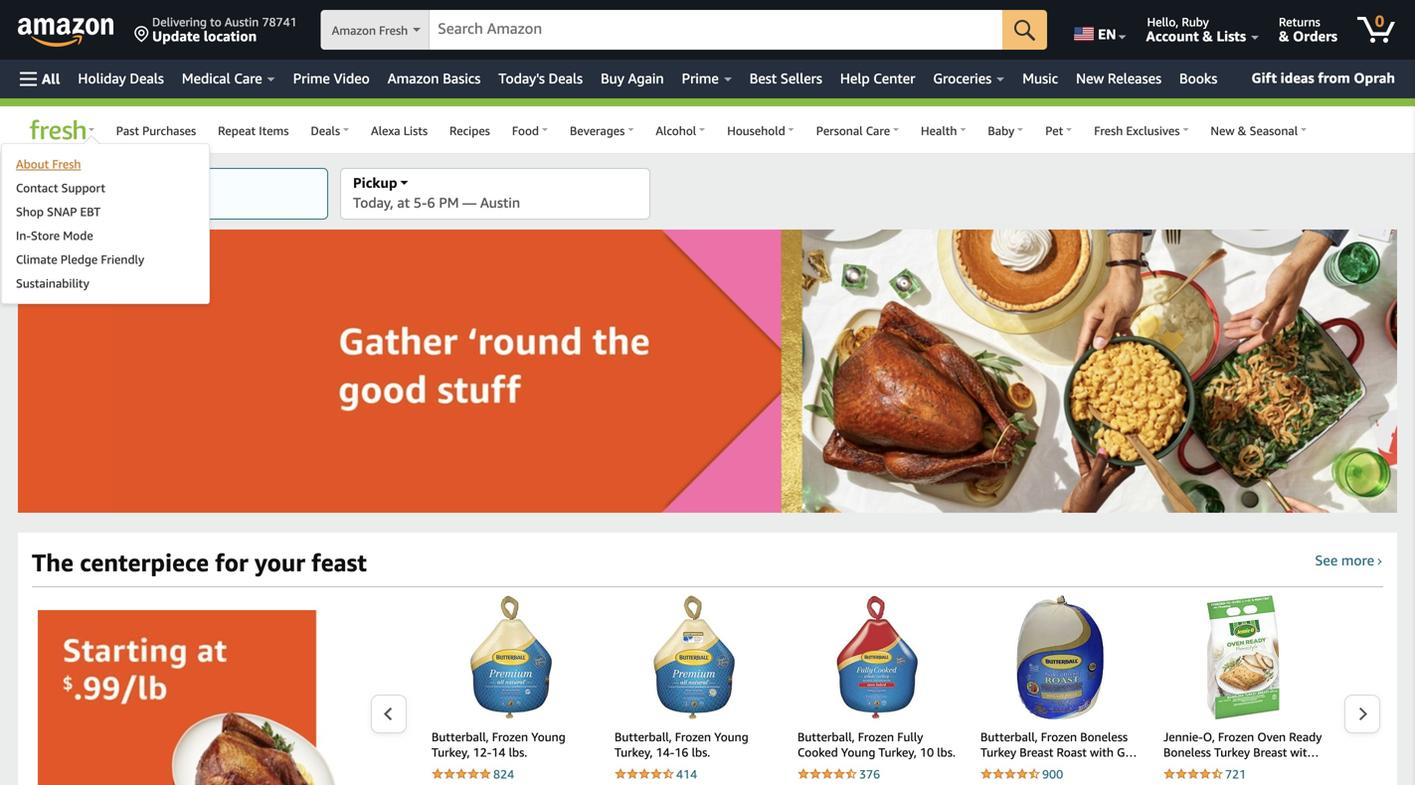 Task type: describe. For each thing, give the bounding box(es) containing it.
pm
[[439, 194, 459, 211]]

butterball, frozen young turkey, 12-14 lbs.
[[432, 731, 566, 760]]

food
[[512, 124, 539, 138]]

376 link
[[798, 766, 957, 784]]

today's
[[499, 70, 545, 87]]

14-
[[656, 746, 675, 760]]

824
[[493, 768, 514, 782]]

ruby
[[1182, 15, 1209, 29]]

prime video
[[293, 70, 370, 87]]

gift ideas from oprah link
[[1244, 66, 1404, 92]]

food link
[[501, 114, 559, 145]]

climate
[[16, 253, 57, 267]]

turkey, for butterball, frozen young turkey, 14-16 lbs.
[[615, 746, 653, 760]]

jennie-
[[1164, 731, 1203, 745]]

wit…
[[1291, 746, 1319, 760]]

& for account
[[1203, 28, 1213, 44]]

care for medical care
[[234, 70, 262, 87]]

medical
[[182, 70, 230, 87]]

care for personal care
[[866, 124, 890, 138]]

boneless inside jennie-o, frozen oven ready boneless turkey breast wit…
[[1164, 746, 1211, 760]]

items
[[259, 124, 289, 138]]

next image
[[1358, 707, 1369, 722]]

recipes link
[[439, 114, 501, 145]]

the centerpiece for your feast
[[32, 549, 367, 577]]

butterball, for breast
[[981, 731, 1038, 745]]

pickup
[[353, 175, 397, 191]]

in-store mode link
[[16, 228, 195, 244]]

1 horizontal spatial deals
[[311, 124, 340, 138]]

best
[[750, 70, 777, 87]]

health link
[[910, 114, 977, 145]]

lbs. for 16
[[692, 746, 710, 760]]

again
[[628, 70, 664, 87]]

delivering to austin 78741 update location
[[152, 15, 297, 44]]

amazon fresh
[[332, 23, 408, 37]]

turkey, inside butterball, frozen fully cooked young turkey, 10 lbs.
[[879, 746, 917, 760]]

414 link
[[615, 766, 774, 784]]

books
[[1180, 70, 1218, 87]]

jennie-o, frozen oven ready boneless turkey breast with gravy packet, 2.75 lb image
[[1207, 596, 1280, 720]]

prime for prime video
[[293, 70, 330, 87]]

deals for holiday deals
[[130, 70, 164, 87]]

about
[[16, 157, 49, 171]]

butterball, frozen young turkey, 14-16 lbs. image
[[653, 596, 735, 720]]

jennie-o, frozen oven ready boneless turkey breast wit… link
[[1164, 730, 1323, 764]]

fresh for amazon fresh
[[379, 23, 408, 37]]

shop snap ebt link
[[16, 204, 195, 220]]

en link
[[1063, 5, 1136, 55]]

en
[[1098, 26, 1117, 42]]

o,
[[1203, 731, 1215, 745]]

repeat
[[218, 124, 256, 138]]

alexa lists link
[[360, 114, 439, 145]]

young for butterball, frozen young turkey, 12-14 lbs.
[[531, 731, 566, 745]]

purchases
[[142, 124, 196, 138]]

alexa
[[371, 124, 400, 138]]

12-
[[473, 746, 492, 760]]

& for returns
[[1279, 28, 1290, 44]]

ready
[[1289, 731, 1322, 745]]

butterball, for young
[[798, 731, 855, 745]]

groceries
[[933, 70, 992, 87]]

2 horizontal spatial fresh
[[1094, 124, 1123, 138]]

household
[[727, 124, 786, 138]]

from
[[1318, 70, 1351, 86]]

amazon for amazon basics
[[388, 70, 439, 87]]

holiday
[[78, 70, 126, 87]]

14
[[492, 746, 506, 760]]

lbs. inside butterball, frozen fully cooked young turkey, 10 lbs.
[[937, 746, 956, 760]]

prime for prime
[[682, 70, 719, 87]]

alcohol link
[[645, 114, 716, 145]]

releases
[[1108, 70, 1162, 87]]

music link
[[1014, 65, 1067, 93]]

delivery
[[31, 175, 85, 191]]

today's deals
[[499, 70, 583, 87]]

repeat items link
[[207, 114, 300, 145]]

orders
[[1293, 28, 1338, 44]]

list containing butterball, frozen young turkey, 12-14 lbs.
[[408, 596, 1415, 786]]

5-
[[414, 194, 427, 211]]

frozen inside jennie-o, frozen oven ready boneless turkey breast wit…
[[1218, 731, 1255, 745]]

help center link
[[831, 65, 925, 93]]

721
[[1225, 768, 1246, 782]]

amazon for amazon fresh
[[332, 23, 376, 37]]

amazon basics
[[388, 70, 481, 87]]

see
[[1315, 553, 1338, 569]]

gift
[[1252, 70, 1277, 86]]

Search Amazon text field
[[430, 11, 1003, 49]]

prime video link
[[284, 65, 379, 93]]

all
[[42, 71, 60, 87]]

climate pledge friendly link
[[16, 252, 195, 268]]

frozen for 14
[[492, 731, 528, 745]]

hello,
[[1147, 15, 1179, 29]]

& for new
[[1238, 124, 1247, 138]]

78741
[[262, 15, 297, 29]]

butterball, frozen fully cooked young turkey, 10 lbs. image
[[836, 596, 919, 720]]

baby
[[988, 124, 1015, 138]]

contact support link
[[16, 180, 195, 196]]

breast inside butterball, frozen boneless turkey breast roast with g…
[[1020, 746, 1054, 760]]

mode
[[63, 229, 93, 243]]

fresh exclusives
[[1094, 124, 1180, 138]]

best sellers link
[[741, 65, 831, 93]]

center
[[874, 70, 916, 87]]

butterball, frozen boneless turkey breast roast with g…
[[981, 731, 1137, 760]]

pet link
[[1035, 114, 1083, 145]]



Task type: locate. For each thing, give the bounding box(es) containing it.
turkey, left 12-
[[432, 746, 470, 760]]

gather 'round the good stuff image
[[18, 230, 1398, 513]]

0 horizontal spatial turkey
[[981, 746, 1017, 760]]

account & lists
[[1146, 28, 1246, 44]]

new & seasonal
[[1211, 124, 1298, 138]]

past
[[116, 124, 139, 138]]

frozen up roast
[[1041, 731, 1077, 745]]

today's deals link
[[490, 65, 592, 93]]

1 horizontal spatial care
[[866, 124, 890, 138]]

butterball, up cooked
[[798, 731, 855, 745]]

shop
[[16, 205, 44, 219]]

returns & orders
[[1279, 15, 1338, 44]]

lists right the ruby
[[1217, 28, 1246, 44]]

gift ideas from oprah
[[1252, 70, 1396, 86]]

1 vertical spatial lists
[[404, 124, 428, 138]]

721 link
[[1164, 766, 1323, 784]]

amazon
[[332, 23, 376, 37], [388, 70, 439, 87]]

frozen left fully
[[858, 731, 894, 745]]

fresh exclusives link
[[1083, 114, 1200, 145]]

butterball, up 14-
[[615, 731, 672, 745]]

desktop image for delivery
[[88, 181, 96, 188]]

0
[[1376, 11, 1385, 30]]

jennie-o, frozen oven ready boneless turkey breast wit…
[[1164, 731, 1322, 760]]

boneless
[[1080, 731, 1128, 745], [1164, 746, 1211, 760]]

frozen for 16
[[675, 731, 711, 745]]

Amazon Fresh search field
[[321, 10, 1048, 52]]

0 vertical spatial lists
[[1217, 28, 1246, 44]]

young up "414" link
[[714, 731, 749, 745]]

2 butterball, from the left
[[615, 731, 672, 745]]

0 horizontal spatial &
[[1203, 28, 1213, 44]]

ebt
[[80, 205, 101, 219]]

0 horizontal spatial lists
[[404, 124, 428, 138]]

amazon left the basics
[[388, 70, 439, 87]]

young inside the butterball, frozen young turkey, 14-16 lbs.
[[714, 731, 749, 745]]

0 horizontal spatial boneless
[[1080, 731, 1128, 745]]

store
[[31, 229, 60, 243]]

update
[[152, 28, 200, 44]]

navigation navigation
[[0, 0, 1415, 313]]

your
[[255, 549, 305, 577]]

butterball, for 14-
[[615, 731, 672, 745]]

fresh up delivery
[[52, 157, 81, 171]]

butterball, frozen young turkey, 14-16 lbs. link
[[615, 730, 774, 764]]

young inside butterball, frozen young turkey, 12-14 lbs.
[[531, 731, 566, 745]]

1 horizontal spatial breast
[[1254, 746, 1288, 760]]

lbs. right 14
[[509, 746, 527, 760]]

824 link
[[432, 766, 591, 784]]

1 frozen from the left
[[492, 731, 528, 745]]

1 horizontal spatial prime
[[682, 70, 719, 87]]

new & seasonal link
[[1200, 114, 1318, 145]]

fresh inside search box
[[379, 23, 408, 37]]

0 vertical spatial boneless
[[1080, 731, 1128, 745]]

1 vertical spatial fresh
[[1094, 124, 1123, 138]]

new releases link
[[1067, 65, 1171, 93]]

1 butterball, from the left
[[432, 731, 489, 745]]

basics
[[443, 70, 481, 87]]

frozen inside butterball, frozen boneless turkey breast roast with g…
[[1041, 731, 1077, 745]]

austin inside the delivering to austin 78741 update location
[[225, 15, 259, 29]]

frozen for turkey,
[[858, 731, 894, 745]]

new
[[1076, 70, 1104, 87], [1211, 124, 1235, 138]]

desktop image up address
[[88, 181, 96, 188]]

breast inside jennie-o, frozen oven ready boneless turkey breast wit…
[[1254, 746, 1288, 760]]

900 link
[[981, 766, 1140, 784]]

frozen inside butterball, frozen fully cooked young turkey, 10 lbs.
[[858, 731, 894, 745]]

to
[[210, 15, 222, 29]]

butterball, frozen boneless turkey breast roast with gravy packet, 3lbs. image
[[1017, 596, 1104, 720]]

sellers
[[781, 70, 823, 87]]

0 horizontal spatial care
[[234, 70, 262, 87]]

frozen inside the butterball, frozen young turkey, 14-16 lbs.
[[675, 731, 711, 745]]

best sellers
[[750, 70, 823, 87]]

desktop image up at
[[400, 181, 408, 188]]

medical care link
[[173, 65, 284, 93]]

1 desktop image from the left
[[88, 181, 96, 188]]

breast down oven
[[1254, 746, 1288, 760]]

3 turkey, from the left
[[879, 746, 917, 760]]

1 horizontal spatial fresh
[[379, 23, 408, 37]]

butterball, frozen young turkey, 12-14 lbs. image
[[470, 596, 552, 720]]

0 vertical spatial amazon
[[332, 23, 376, 37]]

lbs. inside the butterball, frozen young turkey, 14-16 lbs.
[[692, 746, 710, 760]]

personal care link
[[805, 114, 910, 145]]

0 horizontal spatial desktop image
[[88, 181, 96, 188]]

lbs.
[[509, 746, 527, 760], [692, 746, 710, 760], [937, 746, 956, 760]]

lbs. for 14
[[509, 746, 527, 760]]

0 horizontal spatial amazon
[[332, 23, 376, 37]]

1 lbs. from the left
[[509, 746, 527, 760]]

lists right "alexa"
[[404, 124, 428, 138]]

fresh inside about fresh contact support shop snap ebt in-store mode climate pledge friendly sustainability
[[52, 157, 81, 171]]

beverages link
[[559, 114, 645, 145]]

turkey, inside the butterball, frozen young turkey, 14-16 lbs.
[[615, 746, 653, 760]]

care right medical
[[234, 70, 262, 87]]

ideas
[[1281, 70, 1315, 86]]

repeat items
[[218, 124, 289, 138]]

2 turkey, from the left
[[615, 746, 653, 760]]

frozen
[[492, 731, 528, 745], [675, 731, 711, 745], [858, 731, 894, 745], [1041, 731, 1077, 745], [1218, 731, 1255, 745]]

414
[[676, 768, 697, 782]]

cooked
[[798, 746, 838, 760]]

seasonal
[[1250, 124, 1298, 138]]

lists
[[1217, 28, 1246, 44], [404, 124, 428, 138]]

2 vertical spatial fresh
[[52, 157, 81, 171]]

frozen right the o,
[[1218, 731, 1255, 745]]

1 horizontal spatial boneless
[[1164, 746, 1211, 760]]

butterball, inside butterball, frozen boneless turkey breast roast with g…
[[981, 731, 1038, 745]]

2 horizontal spatial lbs.
[[937, 746, 956, 760]]

0 horizontal spatial new
[[1076, 70, 1104, 87]]

1 horizontal spatial young
[[714, 731, 749, 745]]

1 horizontal spatial amazon
[[388, 70, 439, 87]]

at
[[397, 194, 410, 211]]

0 link
[[1349, 5, 1405, 55]]

5 frozen from the left
[[1218, 731, 1255, 745]]

2 turkey from the left
[[1215, 746, 1250, 760]]

fresh up amazon basics
[[379, 23, 408, 37]]

young up 824 "link"
[[531, 731, 566, 745]]

2 horizontal spatial turkey,
[[879, 746, 917, 760]]

amazon image
[[18, 18, 114, 48]]

deals link
[[300, 114, 360, 145]]

3 butterball, from the left
[[798, 731, 855, 745]]

6
[[427, 194, 435, 211]]

help
[[840, 70, 870, 87]]

2 horizontal spatial young
[[841, 746, 876, 760]]

2 lbs. from the left
[[692, 746, 710, 760]]

frozen up 16
[[675, 731, 711, 745]]

3 lbs. from the left
[[937, 746, 956, 760]]

health
[[921, 124, 957, 138]]

0 horizontal spatial lbs.
[[509, 746, 527, 760]]

frozen up 14
[[492, 731, 528, 745]]

1 horizontal spatial desktop image
[[400, 181, 408, 188]]

snap
[[47, 205, 77, 219]]

care inside medical care link
[[234, 70, 262, 87]]

1 turkey from the left
[[981, 746, 1017, 760]]

0 vertical spatial care
[[234, 70, 262, 87]]

turkey, down fully
[[879, 746, 917, 760]]

butterball, up 12-
[[432, 731, 489, 745]]

care inside personal care link
[[866, 124, 890, 138]]

butterball, up 900 link
[[981, 731, 1038, 745]]

breast
[[1020, 746, 1054, 760], [1254, 746, 1288, 760]]

boneless up with at the right of page
[[1080, 731, 1128, 745]]

austin right "—"
[[480, 194, 520, 211]]

new for new & seasonal
[[1211, 124, 1235, 138]]

0 horizontal spatial prime
[[293, 70, 330, 87]]

oven
[[1258, 731, 1286, 745]]

buy again link
[[592, 65, 673, 93]]

deals for today's deals
[[549, 70, 583, 87]]

sustainability link
[[16, 276, 195, 291]]

4 butterball, from the left
[[981, 731, 1038, 745]]

turkey,
[[432, 746, 470, 760], [615, 746, 653, 760], [879, 746, 917, 760]]

new left seasonal
[[1211, 124, 1235, 138]]

deals right today's
[[549, 70, 583, 87]]

desktop image for pickup
[[400, 181, 408, 188]]

account
[[1146, 28, 1199, 44]]

care right personal
[[866, 124, 890, 138]]

turkey up 900 link
[[981, 746, 1017, 760]]

holiday deals
[[78, 70, 164, 87]]

1 horizontal spatial austin
[[480, 194, 520, 211]]

frozen for roast
[[1041, 731, 1077, 745]]

0 horizontal spatial fresh
[[52, 157, 81, 171]]

young up 376
[[841, 746, 876, 760]]

boneless inside butterball, frozen boneless turkey breast roast with g…
[[1080, 731, 1128, 745]]

0 horizontal spatial austin
[[225, 15, 259, 29]]

choose
[[31, 194, 77, 211]]

past purchases
[[116, 124, 196, 138]]

butterball, inside butterball, frozen young turkey, 12-14 lbs.
[[432, 731, 489, 745]]

turkey, for butterball, frozen young turkey, 12-14 lbs.
[[432, 746, 470, 760]]

turkey inside jennie-o, frozen oven ready boneless turkey breast wit…
[[1215, 746, 1250, 760]]

young inside butterball, frozen fully cooked young turkey, 10 lbs.
[[841, 746, 876, 760]]

amazon fresh logo image
[[26, 120, 85, 145]]

deals right holiday
[[130, 70, 164, 87]]

butterball, inside butterball, frozen fully cooked young turkey, 10 lbs.
[[798, 731, 855, 745]]

personal
[[816, 124, 863, 138]]

about fresh contact support shop snap ebt in-store mode climate pledge friendly sustainability
[[16, 157, 144, 290]]

& inside returns & orders
[[1279, 28, 1290, 44]]

None submit
[[1003, 10, 1048, 50]]

lbs. inside butterball, frozen young turkey, 12-14 lbs.
[[509, 746, 527, 760]]

0 vertical spatial new
[[1076, 70, 1104, 87]]

0 horizontal spatial turkey,
[[432, 746, 470, 760]]

new for new releases
[[1076, 70, 1104, 87]]

1 vertical spatial new
[[1211, 124, 1235, 138]]

1 vertical spatial amazon
[[388, 70, 439, 87]]

alcohol
[[656, 124, 697, 138]]

prime left video in the top left of the page
[[293, 70, 330, 87]]

2 breast from the left
[[1254, 746, 1288, 760]]

pledge
[[61, 253, 98, 267]]

in-
[[16, 229, 31, 243]]

1 horizontal spatial turkey,
[[615, 746, 653, 760]]

1 vertical spatial austin
[[480, 194, 520, 211]]

turkey inside butterball, frozen boneless turkey breast roast with g…
[[981, 746, 1017, 760]]

prime link
[[673, 65, 741, 93]]

medical care
[[182, 70, 262, 87]]

2 horizontal spatial &
[[1279, 28, 1290, 44]]

butterball, for 12-
[[432, 731, 489, 745]]

amazon up video in the top left of the page
[[332, 23, 376, 37]]

boneless down jennie-
[[1164, 746, 1211, 760]]

personal care
[[816, 124, 890, 138]]

3 frozen from the left
[[858, 731, 894, 745]]

fully
[[897, 731, 923, 745]]

0 horizontal spatial breast
[[1020, 746, 1054, 760]]

frozen inside butterball, frozen young turkey, 12-14 lbs.
[[492, 731, 528, 745]]

lbs. right 10
[[937, 746, 956, 760]]

deals right items
[[311, 124, 340, 138]]

16
[[675, 746, 689, 760]]

none submit inside amazon fresh search box
[[1003, 10, 1048, 50]]

0 vertical spatial fresh
[[379, 23, 408, 37]]

buy
[[601, 70, 625, 87]]

turkey
[[981, 746, 1017, 760], [1215, 746, 1250, 760]]

& right account
[[1203, 28, 1213, 44]]

prime down amazon fresh search box
[[682, 70, 719, 87]]

2 prime from the left
[[682, 70, 719, 87]]

young for butterball, frozen young turkey, 14-16 lbs.
[[714, 731, 749, 745]]

&
[[1203, 28, 1213, 44], [1279, 28, 1290, 44], [1238, 124, 1247, 138]]

new left releases
[[1076, 70, 1104, 87]]

new inside new & seasonal link
[[1211, 124, 1235, 138]]

4 frozen from the left
[[1041, 731, 1077, 745]]

0 horizontal spatial young
[[531, 731, 566, 745]]

butterball, inside the butterball, frozen young turkey, 14-16 lbs.
[[615, 731, 672, 745]]

new inside new releases link
[[1076, 70, 1104, 87]]

2 horizontal spatial deals
[[549, 70, 583, 87]]

new releases
[[1076, 70, 1162, 87]]

fresh for about fresh contact support shop snap ebt in-store mode climate pledge friendly sustainability
[[52, 157, 81, 171]]

fresh left exclusives
[[1094, 124, 1123, 138]]

1 horizontal spatial lbs.
[[692, 746, 710, 760]]

lbs. right 16
[[692, 746, 710, 760]]

1 prime from the left
[[293, 70, 330, 87]]

contact
[[16, 181, 58, 195]]

today, at 5-6 pm — austin
[[353, 194, 520, 211]]

breast up the 900
[[1020, 746, 1054, 760]]

desktop image
[[88, 181, 96, 188], [400, 181, 408, 188]]

1 horizontal spatial turkey
[[1215, 746, 1250, 760]]

turkey, inside butterball, frozen young turkey, 12-14 lbs.
[[432, 746, 470, 760]]

previous image
[[383, 707, 394, 722]]

& left seasonal
[[1238, 124, 1247, 138]]

books link
[[1171, 65, 1227, 93]]

1 horizontal spatial new
[[1211, 124, 1235, 138]]

1 vertical spatial care
[[866, 124, 890, 138]]

& left orders
[[1279, 28, 1290, 44]]

austin right to
[[225, 15, 259, 29]]

amazon inside search box
[[332, 23, 376, 37]]

centerpiece
[[80, 549, 209, 577]]

list
[[408, 596, 1415, 786]]

1 turkey, from the left
[[432, 746, 470, 760]]

0 horizontal spatial deals
[[130, 70, 164, 87]]

young
[[531, 731, 566, 745], [714, 731, 749, 745], [841, 746, 876, 760]]

turkey, left 14-
[[615, 746, 653, 760]]

recipes
[[450, 124, 490, 138]]

about fresh link
[[16, 156, 195, 172]]

1 vertical spatial boneless
[[1164, 746, 1211, 760]]

1 breast from the left
[[1020, 746, 1054, 760]]

2 frozen from the left
[[675, 731, 711, 745]]

turkey up 721
[[1215, 746, 1250, 760]]

2 desktop image from the left
[[400, 181, 408, 188]]

0 vertical spatial austin
[[225, 15, 259, 29]]

groceries link
[[925, 65, 1014, 93]]

choose address
[[31, 194, 129, 211]]

prime
[[293, 70, 330, 87], [682, 70, 719, 87]]

1 horizontal spatial lists
[[1217, 28, 1246, 44]]

1 horizontal spatial &
[[1238, 124, 1247, 138]]



Task type: vqa. For each thing, say whether or not it's contained in the screenshot.
Fresh Exclusives 'link' in the right top of the page
yes



